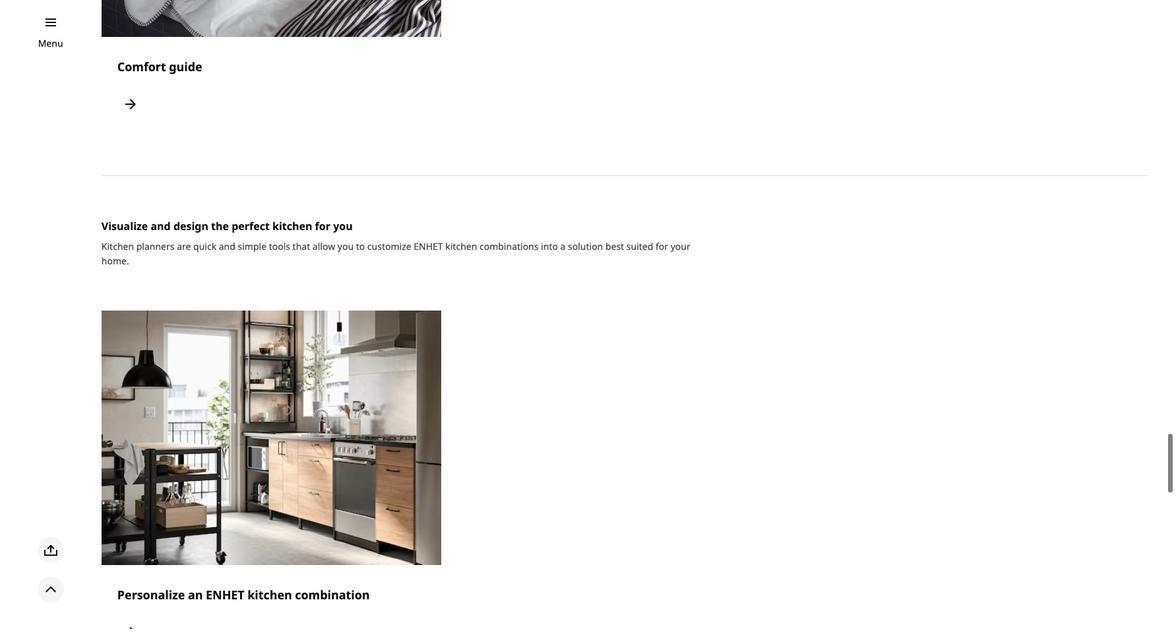 Task type: describe. For each thing, give the bounding box(es) containing it.
combinations
[[480, 240, 539, 253]]

menu
[[38, 37, 63, 49]]

planners
[[136, 240, 175, 253]]

visualize
[[102, 219, 148, 234]]

a
[[560, 240, 566, 253]]

1 vertical spatial enhet
[[206, 588, 245, 603]]

simple
[[238, 240, 267, 253]]

customize
[[367, 240, 411, 253]]

1 vertical spatial you
[[338, 240, 354, 253]]

allow
[[313, 240, 335, 253]]

your
[[671, 240, 691, 253]]

2 vertical spatial kitchen
[[248, 588, 292, 603]]

comfort
[[117, 59, 166, 75]]

0 vertical spatial kitchen
[[272, 219, 312, 234]]

perfect
[[232, 219, 270, 234]]

guide
[[169, 59, 202, 75]]

personalize an enhet kitchen combination link
[[102, 311, 442, 629]]

quick
[[193, 240, 216, 253]]

to
[[356, 240, 365, 253]]

home.
[[102, 255, 129, 267]]



Task type: locate. For each thing, give the bounding box(es) containing it.
comfort guide
[[117, 59, 202, 75]]

kitchen left combination at the left
[[248, 588, 292, 603]]

kitchen
[[272, 219, 312, 234], [446, 240, 477, 253], [248, 588, 292, 603]]

menu button
[[38, 36, 63, 51]]

an
[[188, 588, 203, 603]]

1 vertical spatial for
[[656, 240, 668, 253]]

for left the "your"
[[656, 240, 668, 253]]

0 vertical spatial you
[[333, 219, 353, 234]]

enhet right customize
[[414, 240, 443, 253]]

you left to
[[338, 240, 354, 253]]

1 horizontal spatial enhet
[[414, 240, 443, 253]]

personalize an enhet kitchen combination
[[117, 588, 370, 603]]

design
[[173, 219, 208, 234]]

and
[[151, 219, 171, 234], [219, 240, 235, 253]]

enhet right an
[[206, 588, 245, 603]]

personalize
[[117, 588, 185, 603]]

comfort guide link
[[102, 0, 442, 133]]

kitchen up "that"
[[272, 219, 312, 234]]

0 vertical spatial for
[[315, 219, 331, 234]]

1 horizontal spatial for
[[656, 240, 668, 253]]

best
[[606, 240, 624, 253]]

0 horizontal spatial and
[[151, 219, 171, 234]]

0 vertical spatial and
[[151, 219, 171, 234]]

solution
[[568, 240, 603, 253]]

1 horizontal spatial and
[[219, 240, 235, 253]]

0 horizontal spatial enhet
[[206, 588, 245, 603]]

1 vertical spatial and
[[219, 240, 235, 253]]

kitchen left combinations
[[446, 240, 477, 253]]

1 vertical spatial kitchen
[[446, 240, 477, 253]]

combination
[[295, 588, 370, 603]]

are
[[177, 240, 191, 253]]

enhet
[[414, 240, 443, 253], [206, 588, 245, 603]]

for
[[315, 219, 331, 234], [656, 240, 668, 253]]

enhet inside visualize and design the perfect kitchen for you kitchen planners are quick and simple tools that allow you to customize enhet kitchen combinations into a solution best suited for your home.
[[414, 240, 443, 253]]

you
[[333, 219, 353, 234], [338, 240, 354, 253]]

0 horizontal spatial for
[[315, 219, 331, 234]]

the
[[211, 219, 229, 234]]

for up allow
[[315, 219, 331, 234]]

suited
[[627, 240, 653, 253]]

0 vertical spatial enhet
[[414, 240, 443, 253]]

kitchen
[[102, 240, 134, 253]]

and up planners
[[151, 219, 171, 234]]

into
[[541, 240, 558, 253]]

tools
[[269, 240, 290, 253]]

visualize and design the perfect kitchen for you kitchen planners are quick and simple tools that allow you to customize enhet kitchen combinations into a solution best suited for your home.
[[102, 219, 691, 267]]

you up allow
[[333, 219, 353, 234]]

and down the
[[219, 240, 235, 253]]

that
[[293, 240, 310, 253]]



Task type: vqa. For each thing, say whether or not it's contained in the screenshot.
to
yes



